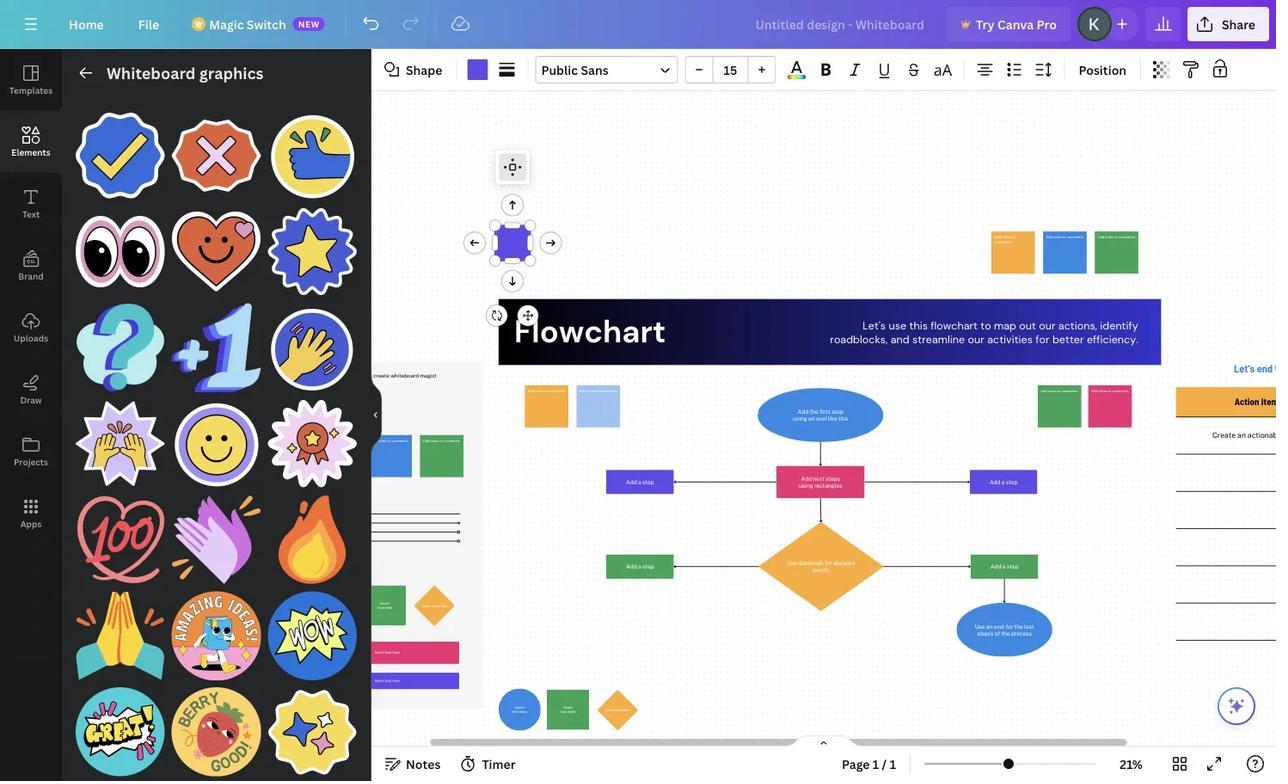 Task type: vqa. For each thing, say whether or not it's contained in the screenshot.
The Your related to and
no



Task type: locate. For each thing, give the bounding box(es) containing it.
side panel tab list
[[0, 49, 62, 545]]

21% button
[[1104, 750, 1160, 778]]

smiley heart illustration sticker image
[[172, 207, 261, 296]]

notes right "sticky"
[[347, 408, 372, 420]]

let's for end
[[1235, 362, 1256, 374]]

1 horizontal spatial 1
[[890, 756, 897, 772]]

text button
[[0, 173, 62, 235]]

projects
[[14, 456, 48, 468]]

0 vertical spatial notes
[[347, 408, 372, 420]]

wave hand illustration sticker image
[[268, 303, 357, 392]]

let's inside let's use this flowchart to map out our actions, identify roadblocks, and streamline our activities for better efficiency.
[[863, 319, 886, 333]]

critiquing work image
[[76, 303, 165, 392]]

to
[[981, 319, 992, 333]]

position button
[[1073, 56, 1134, 83]]

cyan pink and yellow great typographic digital feedback sticker image
[[76, 688, 165, 777]]

/
[[883, 756, 887, 772]]

Design title text field
[[742, 7, 941, 41]]

1 horizontal spatial notes
[[406, 756, 441, 772]]

0 vertical spatial let's
[[863, 319, 886, 333]]

smiley face illustration sticker image
[[172, 399, 261, 488]]

promoting ideas and work image
[[172, 303, 261, 392], [268, 495, 357, 585]]

1 vertical spatial notes
[[406, 756, 441, 772]]

0 horizontal spatial celebrating ideas and work image
[[76, 495, 165, 585]]

let's left use
[[863, 319, 886, 333]]

None text field
[[496, 241, 530, 245]]

show pages image
[[783, 735, 866, 749]]

0 horizontal spatial our
[[969, 332, 985, 347]]

share
[[1223, 16, 1256, 32]]

templates
[[9, 84, 53, 96]]

0 vertical spatial promoting ideas and work image
[[172, 303, 261, 392]]

share button
[[1188, 7, 1270, 41]]

sticky
[[317, 408, 344, 420]]

1 horizontal spatial our
[[1040, 319, 1056, 333]]

raise hands illustration sticker image
[[76, 399, 165, 488]]

1 vertical spatial let's
[[1235, 362, 1256, 374]]

shape
[[406, 62, 443, 78]]

home link
[[55, 7, 118, 41]]

1 right /
[[890, 756, 897, 772]]

1 celebrating ideas and work image from the left
[[76, 495, 165, 585]]

notes
[[347, 408, 372, 420], [406, 756, 441, 772]]

file
[[138, 16, 159, 32]]

graphics
[[199, 62, 264, 83]]

group
[[685, 56, 777, 83], [76, 101, 165, 200], [268, 101, 357, 200], [172, 111, 261, 200], [76, 197, 165, 296], [172, 197, 261, 296], [268, 197, 357, 296], [76, 293, 165, 392], [172, 293, 261, 392], [268, 293, 357, 392], [76, 389, 165, 488], [172, 389, 261, 488], [268, 389, 357, 488], [76, 485, 165, 585], [172, 485, 261, 585], [268, 485, 357, 585], [76, 581, 165, 681], [172, 581, 261, 681], [268, 581, 357, 681], [76, 677, 165, 777], [172, 677, 261, 777], [268, 677, 357, 777]]

file button
[[125, 7, 173, 41]]

whiteboard graphics
[[107, 62, 264, 83]]

celebrating ideas and work image
[[76, 495, 165, 585], [172, 495, 261, 585]]

our left map
[[969, 332, 985, 347]]

position
[[1079, 62, 1127, 78]]

brand button
[[0, 235, 62, 297]]

0 horizontal spatial notes
[[347, 408, 372, 420]]

notes left timer button
[[406, 756, 441, 772]]

pro
[[1037, 16, 1057, 32]]

efficiency.
[[1088, 332, 1139, 347]]

create
[[1213, 431, 1237, 440]]

this
[[910, 319, 928, 333]]

blue and yellow wow typographic digital feedback sticker image
[[268, 591, 357, 681]]

uploads button
[[0, 297, 62, 359]]

1 horizontal spatial promoting ideas and work image
[[268, 495, 357, 585]]

expressing gratitude image
[[76, 591, 165, 681]]

2 1 from the left
[[890, 756, 897, 772]]

#614aeb image
[[468, 59, 488, 80]]

better
[[1053, 332, 1085, 347]]

1 horizontal spatial let's
[[1235, 362, 1256, 374]]

our right 'out'
[[1040, 319, 1056, 333]]

whiteboard
[[107, 62, 196, 83]]

let's
[[863, 319, 886, 333], [1235, 362, 1256, 374]]

identify
[[1101, 319, 1139, 333]]

let's left end
[[1235, 362, 1256, 374]]

1
[[873, 756, 880, 772], [890, 756, 897, 772]]

our
[[1040, 319, 1056, 333], [969, 332, 985, 347]]

let's for use
[[863, 319, 886, 333]]

0 horizontal spatial let's
[[863, 319, 886, 333]]

eye illustration sticker image
[[76, 207, 165, 296]]

streamline
[[913, 332, 966, 347]]

1 horizontal spatial celebrating ideas and work image
[[172, 495, 261, 585]]

0 horizontal spatial 1
[[873, 756, 880, 772]]

action
[[1235, 396, 1260, 408]]

templates button
[[0, 49, 62, 111]]

– – number field
[[719, 62, 743, 78]]

1 left /
[[873, 756, 880, 772]]



Task type: describe. For each thing, give the bounding box(es) containing it.
brand
[[18, 270, 44, 282]]

text
[[22, 208, 40, 220]]

activities
[[988, 332, 1033, 347]]

item
[[1262, 396, 1277, 408]]

try
[[977, 16, 995, 32]]

timer
[[482, 756, 516, 772]]

hide image
[[371, 374, 382, 456]]

roadblocks,
[[831, 332, 888, 347]]

t
[[1276, 362, 1277, 374]]

notes inside notes 'button'
[[406, 756, 441, 772]]

cross mark illustration sticker image
[[172, 111, 261, 200]]

page 1 / 1
[[842, 756, 897, 772]]

notes button
[[379, 750, 448, 778]]

let's use this flowchart to map out our actions, identify roadblocks, and streamline our activities for better efficiency.
[[831, 319, 1139, 347]]

magic switch
[[209, 16, 286, 32]]

page
[[842, 756, 870, 772]]

flowchart
[[931, 319, 978, 333]]

map
[[995, 319, 1017, 333]]

let's end t
[[1235, 362, 1277, 374]]

actionab
[[1249, 431, 1277, 440]]

canva
[[998, 16, 1034, 32]]

uploads
[[14, 332, 48, 344]]

public sans
[[542, 62, 609, 78]]

sticky notes
[[317, 408, 372, 420]]

award ribbon illustration sticker image
[[268, 399, 357, 488]]

variation of stars illustration sticker image
[[268, 688, 357, 777]]

21%
[[1121, 756, 1143, 772]]

star illustration sticker image
[[268, 207, 357, 296]]

home
[[69, 16, 104, 32]]

draw button
[[0, 359, 62, 421]]

check mark illustration sticker image
[[76, 111, 165, 200]]

canva assistant image
[[1227, 696, 1248, 717]]

sans
[[581, 62, 609, 78]]

actions,
[[1059, 319, 1098, 333]]

create an actionab
[[1213, 431, 1277, 440]]

for
[[1036, 332, 1050, 347]]

2 celebrating ideas and work image from the left
[[172, 495, 261, 585]]

an
[[1238, 431, 1247, 440]]

apps button
[[0, 483, 62, 545]]

shape button
[[379, 56, 450, 83]]

projects button
[[0, 421, 62, 483]]

color range image
[[788, 75, 806, 79]]

draw
[[20, 394, 42, 406]]

magic
[[209, 16, 244, 32]]

try canva pro
[[977, 16, 1057, 32]]

timer button
[[455, 750, 523, 778]]

use
[[889, 319, 907, 333]]

#614aeb image
[[468, 59, 488, 80]]

apps
[[20, 518, 42, 530]]

yellow green and red strawberry food digital feedback sticker image
[[172, 688, 261, 777]]

elements button
[[0, 111, 62, 173]]

public
[[542, 62, 578, 78]]

1 vertical spatial promoting ideas and work image
[[268, 495, 357, 585]]

thumbs up illustration sticker image
[[268, 111, 357, 200]]

elements
[[11, 146, 51, 158]]

public sans button
[[536, 56, 678, 83]]

switch
[[247, 16, 286, 32]]

main menu bar
[[0, 0, 1277, 49]]

0 horizontal spatial promoting ideas and work image
[[172, 303, 261, 392]]

and
[[891, 332, 910, 347]]

new
[[298, 18, 320, 30]]

action item
[[1235, 396, 1277, 408]]

1 1 from the left
[[873, 756, 880, 772]]

out
[[1020, 319, 1037, 333]]

orange pink and blue book character people digital feedback sticker image
[[172, 591, 261, 681]]

end
[[1258, 362, 1274, 374]]

try canva pro button
[[947, 7, 1071, 41]]



